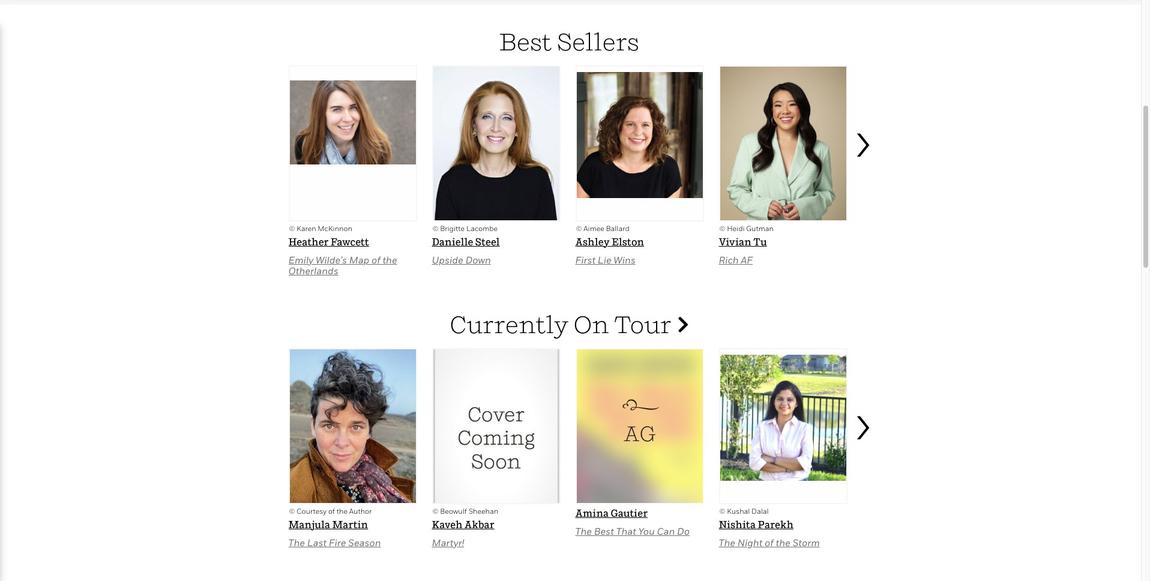 Task type: describe. For each thing, give the bounding box(es) containing it.
the inside amina gautier the best that you can do
[[576, 525, 592, 537]]

the inside ©  courtesy of the author manjula martin the last fire season
[[337, 507, 348, 516]]

amina gautier link
[[576, 507, 648, 519]]

© for kaveh akbar
[[433, 507, 439, 516]]

©  kushal dalal nishita parekh the night of the storm
[[719, 507, 820, 549]]

©  brigitte lacombe danielle steel upside down
[[432, 224, 500, 266]]

af
[[741, 254, 753, 266]]

best sellers
[[499, 27, 640, 56]]

wilde's
[[316, 254, 347, 266]]

courtesy
[[297, 507, 327, 516]]

© for manjula martin
[[289, 507, 295, 516]]

ashley
[[576, 236, 610, 248]]

lie
[[598, 254, 612, 266]]

vivian tu link
[[719, 236, 767, 248]]

currently on tour
[[450, 310, 677, 339]]

ag
[[624, 421, 656, 446]]

night
[[738, 537, 763, 549]]

ballard
[[606, 224, 630, 233]]

parekh
[[758, 519, 794, 531]]

you
[[639, 525, 655, 537]]

first
[[576, 254, 596, 266]]

akbar
[[465, 519, 495, 531]]

that
[[616, 525, 637, 537]]

currently on tour link
[[450, 310, 689, 339]]

storm
[[793, 537, 820, 549]]

last
[[307, 537, 327, 549]]

of inside the ©  kushal dalal nishita parekh the night of the storm
[[765, 537, 774, 549]]

the last fire season link
[[289, 537, 381, 549]]

nishita parekh link
[[719, 519, 794, 531]]

emily
[[289, 254, 314, 266]]

© for nishita parekh
[[720, 507, 726, 516]]

kaveh akbar link
[[432, 519, 495, 531]]

nishita
[[719, 519, 756, 531]]

upside
[[432, 254, 464, 266]]

0 horizontal spatial best
[[499, 27, 552, 56]]

tu
[[754, 236, 767, 248]]

season
[[348, 537, 381, 549]]

mckinnon
[[318, 224, 352, 233]]

©  beowulf sheehan kaveh akbar martyr!
[[432, 507, 499, 549]]

amina gautier the best that you can do
[[576, 507, 690, 537]]

› for parekh
[[853, 393, 873, 450]]

can
[[657, 525, 675, 537]]

vivian
[[719, 236, 752, 248]]

©  heidi gutman vivian tu rich af
[[719, 224, 774, 266]]

wins
[[614, 254, 636, 266]]

steel
[[475, 236, 500, 248]]

heather
[[289, 236, 329, 248]]

first lie wins link
[[576, 254, 636, 266]]

sheehan
[[469, 507, 499, 516]]

the inside ©  karen mckinnon heather fawcett emily wilde's map of the otherlands
[[383, 254, 397, 266]]

aimee
[[584, 224, 605, 233]]

› link for nishita parekh
[[853, 336, 877, 576]]



Task type: locate. For each thing, give the bounding box(es) containing it.
author
[[349, 507, 372, 516]]

fire
[[329, 537, 346, 549]]

› for tu
[[853, 110, 873, 167]]

martyr! link
[[432, 537, 464, 549]]

the left last
[[289, 537, 305, 549]]

currently
[[450, 310, 569, 339]]

1 vertical spatial of
[[328, 507, 335, 516]]

of down parekh
[[765, 537, 774, 549]]

0 vertical spatial › link
[[853, 53, 877, 293]]

the inside ©  courtesy of the author manjula martin the last fire season
[[289, 537, 305, 549]]

© up kaveh
[[433, 507, 439, 516]]

the up martin
[[337, 507, 348, 516]]

rich af link
[[719, 254, 753, 266]]

1 horizontal spatial the
[[383, 254, 397, 266]]

© left 'aimee'
[[576, 224, 582, 233]]

1 vertical spatial the
[[337, 507, 348, 516]]

0 horizontal spatial the
[[289, 537, 305, 549]]

0 horizontal spatial the
[[337, 507, 348, 516]]

martin
[[332, 519, 368, 531]]

lacombe
[[467, 224, 498, 233]]

0 vertical spatial the
[[383, 254, 397, 266]]

©  aimee ballard ashley elston first lie wins
[[576, 224, 645, 266]]

© left the brigitte
[[433, 224, 439, 233]]

2 › from the top
[[853, 393, 873, 450]]

on
[[574, 310, 610, 339]]

gutman
[[747, 224, 774, 233]]

manjula martin link
[[289, 519, 368, 531]]

2 horizontal spatial the
[[776, 537, 791, 549]]

©
[[289, 224, 295, 233], [433, 224, 439, 233], [576, 224, 582, 233], [720, 224, 726, 233], [289, 507, 295, 516], [433, 507, 439, 516], [720, 507, 726, 516]]

© left courtesy
[[289, 507, 295, 516]]

manjula
[[289, 519, 330, 531]]

of up manjula martin link
[[328, 507, 335, 516]]

martyr!
[[432, 537, 464, 549]]

emily wilde's map of the otherlands link
[[289, 254, 397, 277]]

otherlands
[[289, 265, 339, 277]]

› link for vivian tu
[[853, 53, 877, 293]]

2 horizontal spatial the
[[719, 537, 736, 549]]

1 vertical spatial › link
[[853, 336, 877, 576]]

›
[[853, 110, 873, 167], [853, 393, 873, 450]]

› link
[[853, 53, 877, 293], [853, 336, 877, 576]]

© for danielle steel
[[433, 224, 439, 233]]

© left 'heidi'
[[720, 224, 726, 233]]

2 vertical spatial of
[[765, 537, 774, 549]]

of right map
[[372, 254, 381, 266]]

© inside ©  brigitte lacombe danielle steel upside down
[[433, 224, 439, 233]]

the inside the ©  kushal dalal nishita parekh the night of the storm
[[776, 537, 791, 549]]

heidi
[[727, 224, 745, 233]]

© inside the ©  beowulf sheehan kaveh akbar martyr!
[[433, 507, 439, 516]]

do
[[677, 525, 690, 537]]

heather fawcett link
[[289, 236, 369, 248]]

© inside ©  heidi gutman vivian tu rich af
[[720, 224, 726, 233]]

1 vertical spatial best
[[594, 525, 614, 537]]

2 vertical spatial the
[[776, 537, 791, 549]]

the best that you can do link
[[576, 525, 690, 537]]

tour
[[615, 310, 672, 339]]

2 horizontal spatial of
[[765, 537, 774, 549]]

the
[[576, 525, 592, 537], [289, 537, 305, 549], [719, 537, 736, 549]]

the
[[383, 254, 397, 266], [337, 507, 348, 516], [776, 537, 791, 549]]

0 vertical spatial of
[[372, 254, 381, 266]]

1 › link from the top
[[853, 53, 877, 293]]

fawcett
[[331, 236, 369, 248]]

1 horizontal spatial best
[[594, 525, 614, 537]]

© for heather fawcett
[[289, 224, 295, 233]]

of inside ©  karen mckinnon heather fawcett emily wilde's map of the otherlands
[[372, 254, 381, 266]]

karen
[[297, 224, 316, 233]]

© for vivian tu
[[720, 224, 726, 233]]

brigitte
[[440, 224, 465, 233]]

the down parekh
[[776, 537, 791, 549]]

1 horizontal spatial the
[[576, 525, 592, 537]]

© left the karen
[[289, 224, 295, 233]]

kaveh
[[432, 519, 463, 531]]

0 vertical spatial ›
[[853, 110, 873, 167]]

down
[[466, 254, 491, 266]]

upside down link
[[432, 254, 491, 266]]

©  courtesy of the author manjula martin the last fire season
[[289, 507, 381, 549]]

amina
[[576, 507, 609, 519]]

best
[[499, 27, 552, 56], [594, 525, 614, 537]]

0 vertical spatial best
[[499, 27, 552, 56]]

sellers
[[557, 27, 640, 56]]

©  karen mckinnon heather fawcett emily wilde's map of the otherlands
[[289, 224, 397, 277]]

the inside the ©  kushal dalal nishita parekh the night of the storm
[[719, 537, 736, 549]]

danielle steel link
[[432, 236, 500, 248]]

© inside the ©  kushal dalal nishita parekh the night of the storm
[[720, 507, 726, 516]]

map
[[349, 254, 370, 266]]

© for ashley elston
[[576, 224, 582, 233]]

kushal
[[727, 507, 750, 516]]

ashley elston link
[[576, 236, 645, 248]]

0 horizontal spatial of
[[328, 507, 335, 516]]

© left kushal
[[720, 507, 726, 516]]

best inside amina gautier the best that you can do
[[594, 525, 614, 537]]

the down amina
[[576, 525, 592, 537]]

1 › from the top
[[853, 110, 873, 167]]

dalal
[[752, 507, 769, 516]]

of
[[372, 254, 381, 266], [328, 507, 335, 516], [765, 537, 774, 549]]

beowulf
[[440, 507, 467, 516]]

1 vertical spatial ›
[[853, 393, 873, 450]]

danielle
[[432, 236, 474, 248]]

© inside ©  karen mckinnon heather fawcett emily wilde's map of the otherlands
[[289, 224, 295, 233]]

of inside ©  courtesy of the author manjula martin the last fire season
[[328, 507, 335, 516]]

2 › link from the top
[[853, 336, 877, 576]]

© inside ©  aimee ballard ashley elston first lie wins
[[576, 224, 582, 233]]

the night of the storm link
[[719, 537, 820, 549]]

the right map
[[383, 254, 397, 266]]

rich
[[719, 254, 739, 266]]

elston
[[612, 236, 645, 248]]

the down nishita
[[719, 537, 736, 549]]

1 horizontal spatial of
[[372, 254, 381, 266]]

© inside ©  courtesy of the author manjula martin the last fire season
[[289, 507, 295, 516]]

gautier
[[611, 507, 648, 519]]



Task type: vqa. For each thing, say whether or not it's contained in the screenshot.


